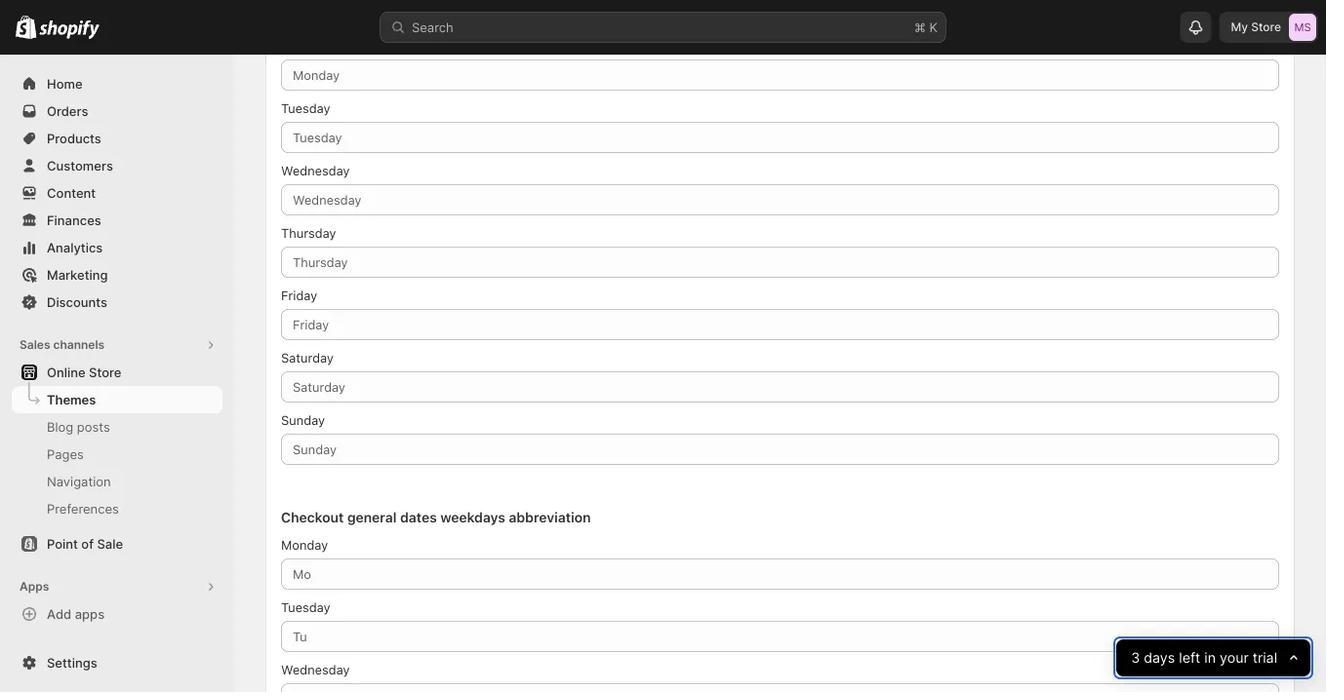Task type: describe. For each thing, give the bounding box(es) containing it.
shopify image
[[39, 20, 100, 39]]

k
[[930, 20, 938, 35]]

marketing
[[47, 267, 108, 283]]

navigation
[[47, 474, 111, 489]]

home link
[[12, 70, 223, 98]]

point
[[47, 537, 78, 552]]

3 days left in your trial button
[[1116, 640, 1311, 677]]

blog posts
[[47, 420, 110, 435]]

3
[[1131, 650, 1140, 667]]

analytics
[[47, 240, 103, 255]]

left
[[1179, 650, 1201, 667]]

search
[[412, 20, 454, 35]]

orders link
[[12, 98, 223, 125]]

add apps
[[47, 607, 105, 622]]

add
[[47, 607, 72, 622]]

⌘ k
[[915, 20, 938, 35]]

my store
[[1231, 20, 1282, 34]]

your
[[1220, 650, 1249, 667]]

content link
[[12, 180, 223, 207]]

apps
[[20, 580, 49, 594]]

themes link
[[12, 387, 223, 414]]

marketing link
[[12, 262, 223, 289]]

days
[[1144, 650, 1175, 667]]

my store image
[[1289, 14, 1317, 41]]

shopify image
[[16, 15, 36, 39]]

3 days left in your trial
[[1131, 650, 1277, 667]]

apps button
[[12, 574, 223, 601]]

apps
[[75, 607, 105, 622]]

sale
[[97, 537, 123, 552]]

blog posts link
[[12, 414, 223, 441]]

my
[[1231, 20, 1248, 34]]

channels
[[53, 338, 105, 352]]

online store
[[47, 365, 121, 380]]

finances
[[47, 213, 101, 228]]

add apps button
[[12, 601, 223, 629]]

analytics link
[[12, 234, 223, 262]]

blog
[[47, 420, 73, 435]]

pages
[[47, 447, 84, 462]]

preferences
[[47, 502, 119, 517]]

store for my store
[[1252, 20, 1282, 34]]



Task type: locate. For each thing, give the bounding box(es) containing it.
online store link
[[12, 359, 223, 387]]

discounts link
[[12, 289, 223, 316]]

1 horizontal spatial store
[[1252, 20, 1282, 34]]

discounts
[[47, 295, 107, 310]]

content
[[47, 185, 96, 201]]

finances link
[[12, 207, 223, 234]]

sales channels
[[20, 338, 105, 352]]

store for online store
[[89, 365, 121, 380]]

point of sale
[[47, 537, 123, 552]]

store down sales channels button
[[89, 365, 121, 380]]

themes
[[47, 392, 96, 407]]

0 vertical spatial store
[[1252, 20, 1282, 34]]

store
[[1252, 20, 1282, 34], [89, 365, 121, 380]]

settings link
[[12, 650, 223, 677]]

⌘
[[915, 20, 926, 35]]

1 vertical spatial store
[[89, 365, 121, 380]]

of
[[81, 537, 94, 552]]

products
[[47, 131, 101, 146]]

trial
[[1253, 650, 1277, 667]]

customers
[[47, 158, 113, 173]]

customers link
[[12, 152, 223, 180]]

online
[[47, 365, 86, 380]]

sales channels button
[[12, 332, 223, 359]]

0 horizontal spatial store
[[89, 365, 121, 380]]

navigation link
[[12, 468, 223, 496]]

sales
[[20, 338, 50, 352]]

posts
[[77, 420, 110, 435]]

store right my
[[1252, 20, 1282, 34]]

preferences link
[[12, 496, 223, 523]]

settings
[[47, 656, 97, 671]]

home
[[47, 76, 83, 91]]

in
[[1204, 650, 1216, 667]]

point of sale button
[[0, 531, 234, 558]]

orders
[[47, 103, 88, 119]]

products link
[[12, 125, 223, 152]]

pages link
[[12, 441, 223, 468]]

point of sale link
[[12, 531, 223, 558]]



Task type: vqa. For each thing, say whether or not it's contained in the screenshot.
Add apps
yes



